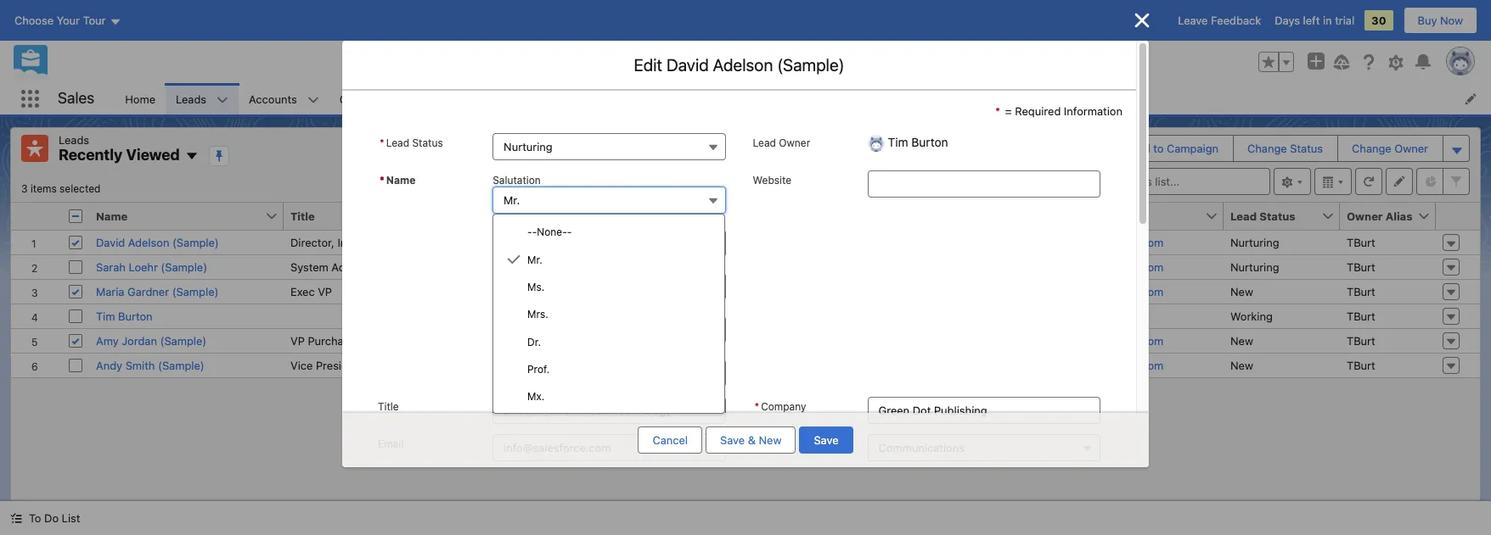 Task type: locate. For each thing, give the bounding box(es) containing it.
tim up lee at left bottom
[[526, 310, 545, 323]]

days
[[1275, 14, 1300, 27]]

info@salesforce.com link for medlife, inc.
[[1056, 260, 1164, 274]]

2 - from the left
[[532, 226, 537, 239]]

vp up vice
[[290, 334, 305, 348]]

status down list view controls icon
[[1260, 209, 1296, 223]]

status
[[412, 137, 443, 149], [1290, 142, 1323, 155], [1260, 209, 1296, 223]]

1 horizontal spatial change
[[1352, 142, 1392, 155]]

lead inside button
[[1231, 209, 1257, 223]]

- right first
[[532, 226, 537, 239]]

accounts list item
[[239, 83, 329, 115]]

nurturing up salutation
[[504, 140, 553, 154]]

owner alias element
[[1340, 203, 1446, 231]]

action image
[[1436, 203, 1480, 230]]

new
[[1231, 285, 1253, 299], [1231, 334, 1253, 348], [1231, 359, 1253, 372], [759, 434, 782, 448]]

dr.
[[527, 336, 541, 349]]

company inside company button
[[526, 209, 578, 223]]

click to dial disabled image for universal technologies
[[712, 359, 817, 372]]

first name
[[493, 217, 545, 230]]

company up save & new
[[761, 401, 806, 414]]

owner for lead owner
[[779, 137, 810, 149]]

lead down change status
[[1231, 209, 1257, 223]]

name inside 'button'
[[96, 209, 128, 223]]

0 horizontal spatial david
[[96, 236, 125, 249]]

info@salesforce.com link
[[1056, 236, 1164, 249], [1056, 260, 1164, 274], [1056, 285, 1164, 299], [1056, 334, 1164, 348], [1056, 359, 1164, 372]]

save & new
[[720, 434, 782, 448]]

name element
[[89, 203, 294, 231]]

list
[[115, 83, 1491, 115]]

text default image inside mr. 'option'
[[507, 253, 521, 266]]

1 tburt from the top
[[1347, 236, 1376, 249]]

lead for lead status
[[1231, 209, 1257, 223]]

leave feedback
[[1178, 14, 1261, 27]]

mr. inside button
[[504, 194, 520, 207]]

1 click to dial disabled image from the top
[[712, 236, 817, 249]]

amy
[[96, 334, 119, 348]]

1 burton from the left
[[118, 310, 153, 323]]

sales
[[58, 89, 94, 107]]

1 vertical spatial leads
[[59, 133, 89, 147]]

0 horizontal spatial company
[[526, 209, 578, 223]]

1 save from the left
[[720, 434, 745, 448]]

item number element
[[11, 203, 62, 231]]

information up administrator
[[338, 236, 396, 249]]

5 click to dial disabled image from the top
[[712, 359, 817, 372]]

leads right home
[[176, 92, 206, 106]]

lead up website
[[753, 137, 776, 149]]

david adelson (sample) link
[[96, 236, 219, 249]]

(sample) down david adelson (sample) link
[[161, 260, 207, 274]]

information right tasks
[[1064, 104, 1123, 118]]

3 info@salesforce.com from the top
[[1056, 285, 1164, 299]]

1 horizontal spatial information
[[1064, 104, 1123, 118]]

owner up alias
[[1395, 142, 1428, 155]]

2 horizontal spatial name
[[517, 217, 545, 230]]

new inside button
[[759, 434, 782, 448]]

nurturing inside button
[[504, 140, 553, 154]]

3 info@salesforce.com link from the top
[[1056, 285, 1164, 299]]

mr.
[[504, 194, 520, 207], [527, 254, 543, 266]]

(sample) down "amy jordan (sample)" link at bottom left
[[158, 359, 204, 372]]

list
[[62, 512, 80, 526]]

0 horizontal spatial adelson
[[128, 236, 169, 249]]

maria gardner (sample)
[[96, 285, 219, 299]]

recently viewed status
[[21, 182, 101, 195]]

* for * company
[[755, 401, 759, 414]]

0 vertical spatial vp
[[318, 285, 332, 299]]

1 horizontal spatial owner
[[1347, 209, 1383, 223]]

burton down systems at left
[[548, 310, 582, 323]]

0 horizontal spatial mr.
[[504, 194, 520, 207]]

burton for tim burton
[[118, 310, 153, 323]]

* for * = required information
[[995, 104, 1000, 118]]

(sample) for vice president
[[158, 359, 204, 372]]

1 vertical spatial nurturing
[[1231, 236, 1279, 249]]

save button
[[800, 427, 853, 454]]

list box
[[493, 214, 726, 415]]

0 horizontal spatial tim
[[96, 310, 115, 323]]

vp purchasing
[[290, 334, 365, 348]]

* for * lead status
[[380, 137, 384, 149]]

recently viewed grid
[[11, 203, 1480, 378]]

0 horizontal spatial change
[[1248, 142, 1287, 155]]

change for change status
[[1248, 142, 1287, 155]]

2 info@salesforce.com from the top
[[1056, 260, 1164, 274]]

save for save & new
[[720, 434, 745, 448]]

None search field
[[1067, 168, 1270, 195]]

1 horizontal spatial company
[[761, 401, 806, 414]]

name up green
[[517, 217, 545, 230]]

4 tburt from the top
[[1347, 310, 1376, 323]]

lead up * name
[[386, 137, 409, 149]]

1 horizontal spatial tim
[[526, 310, 545, 323]]

working
[[1231, 310, 1273, 323]]

text default image
[[507, 253, 521, 266], [10, 513, 22, 525]]

2 horizontal spatial lead
[[1231, 209, 1257, 223]]

0 vertical spatial company
[[526, 209, 578, 223]]

1 change from the left
[[1248, 142, 1287, 155]]

list containing home
[[115, 83, 1491, 115]]

status for change status
[[1290, 142, 1323, 155]]

amy jordan (sample)
[[96, 334, 207, 348]]

* up * name
[[380, 137, 384, 149]]

0 horizontal spatial vp
[[290, 334, 305, 348]]

title
[[290, 209, 315, 223], [378, 401, 399, 414]]

action element
[[1436, 203, 1480, 231]]

tasks link
[[1024, 83, 1073, 115]]

click to dial disabled image for green dot publishing
[[712, 236, 817, 249]]

0 vertical spatial mr.
[[504, 194, 520, 207]]

1 horizontal spatial vp
[[318, 285, 332, 299]]

to do list button
[[0, 502, 90, 536]]

0 horizontal spatial title
[[290, 209, 315, 223]]

name button
[[89, 203, 265, 230]]

0 vertical spatial leads
[[176, 92, 206, 106]]

tasks list item
[[1024, 83, 1095, 115]]

title element
[[284, 203, 529, 231]]

2 tim from the left
[[526, 310, 545, 323]]

jordan
[[122, 334, 157, 348]]

30
[[1372, 14, 1386, 27]]

cell
[[62, 203, 89, 231], [877, 254, 1050, 279], [877, 279, 1050, 304], [284, 304, 519, 328], [877, 304, 1050, 328], [1050, 304, 1224, 328], [877, 328, 1050, 353], [877, 353, 1050, 377]]

0 horizontal spatial save
[[720, 434, 745, 448]]

2 click to dial disabled image from the top
[[712, 260, 817, 274]]

left
[[1303, 14, 1320, 27]]

click to dial disabled image
[[712, 236, 817, 249], [712, 260, 817, 274], [712, 285, 817, 299], [712, 334, 817, 348], [712, 359, 817, 372]]

5 info@salesforce.com from the top
[[1056, 359, 1164, 372]]

enterprises
[[585, 310, 644, 323]]

owner up website
[[779, 137, 810, 149]]

nurturing down lead status
[[1231, 236, 1279, 249]]

tim for tim burton enterprises
[[526, 310, 545, 323]]

info@salesforce.com for lee enterprise, inc
[[1056, 334, 1164, 348]]

1 horizontal spatial mr.
[[527, 254, 543, 266]]

2 tburt from the top
[[1347, 260, 1376, 274]]

to
[[29, 512, 41, 526]]

0 vertical spatial david
[[667, 55, 709, 75]]

adelson
[[713, 55, 773, 75], [128, 236, 169, 249]]

2 burton from the left
[[548, 310, 582, 323]]

recently viewed
[[59, 146, 180, 164]]

save
[[720, 434, 745, 448], [814, 434, 839, 448]]

title inside button
[[290, 209, 315, 223]]

(sample) for exec vp
[[172, 285, 219, 299]]

item number image
[[11, 203, 62, 230]]

1 vertical spatial adelson
[[128, 236, 169, 249]]

1 horizontal spatial adelson
[[713, 55, 773, 75]]

0 vertical spatial title
[[290, 209, 315, 223]]

name up title element
[[386, 174, 416, 187]]

administrator
[[332, 260, 401, 274]]

* up 'title' button
[[380, 174, 385, 187]]

0 horizontal spatial lead
[[386, 137, 409, 149]]

1 - from the left
[[527, 226, 532, 239]]

1 vertical spatial mr.
[[527, 254, 543, 266]]

search... button
[[549, 48, 889, 76]]

1 horizontal spatial text default image
[[507, 253, 521, 266]]

amy jordan (sample) link
[[96, 334, 207, 348]]

Suffix text field
[[493, 360, 726, 387]]

* left =
[[995, 104, 1000, 118]]

sarah loehr (sample)
[[96, 260, 207, 274]]

list item
[[620, 83, 690, 115]]

text default image left to
[[10, 513, 22, 525]]

david up sarah
[[96, 236, 125, 249]]

tburt for lee enterprise, inc
[[1347, 334, 1376, 348]]

owner left alias
[[1347, 209, 1383, 223]]

add to campaign button
[[1116, 136, 1232, 161]]

5 info@salesforce.com link from the top
[[1056, 359, 1164, 372]]

2 horizontal spatial owner
[[1395, 142, 1428, 155]]

&
[[748, 434, 756, 448]]

information
[[1064, 104, 1123, 118], [338, 236, 396, 249]]

company
[[526, 209, 578, 223], [761, 401, 806, 414]]

0 horizontal spatial burton
[[118, 310, 153, 323]]

contacts
[[339, 92, 386, 106]]

change up list view controls icon
[[1248, 142, 1287, 155]]

0 horizontal spatial owner
[[779, 137, 810, 149]]

group
[[1259, 52, 1294, 72]]

days left in trial
[[1275, 14, 1355, 27]]

change status button
[[1234, 136, 1337, 161]]

1 vertical spatial information
[[338, 236, 396, 249]]

inc.
[[573, 260, 592, 274]]

(sample) up lead owner
[[777, 55, 845, 75]]

tim for tim burton
[[96, 310, 115, 323]]

sarah loehr (sample) link
[[96, 260, 207, 274]]

5 tburt from the top
[[1347, 334, 1376, 348]]

lead status button
[[1224, 203, 1321, 230]]

* name
[[380, 174, 416, 187]]

1 horizontal spatial burton
[[548, 310, 582, 323]]

burton up jordan at the bottom of the page
[[118, 310, 153, 323]]

* for *
[[494, 304, 499, 317]]

info@salesforce.com link for 3c systems
[[1056, 285, 1164, 299]]

mr. down salutation
[[504, 194, 520, 207]]

info@salesforce.com for universal technologies
[[1056, 359, 1164, 372]]

1 horizontal spatial title
[[378, 401, 399, 414]]

(sample) down name element
[[172, 236, 219, 249]]

2 save from the left
[[814, 434, 839, 448]]

0 horizontal spatial information
[[338, 236, 396, 249]]

items
[[30, 182, 57, 195]]

4 info@salesforce.com link from the top
[[1056, 334, 1164, 348]]

director, information technology
[[290, 236, 459, 249]]

mr. down green
[[527, 254, 543, 266]]

status up list view controls icon
[[1290, 142, 1323, 155]]

contacts link
[[329, 83, 396, 115]]

(sample) right the gardner
[[172, 285, 219, 299]]

2 info@salesforce.com link from the top
[[1056, 260, 1164, 274]]

1 vertical spatial text default image
[[10, 513, 22, 525]]

click to dial disabled image for medlife, inc.
[[712, 260, 817, 274]]

save left the "&"
[[720, 434, 745, 448]]

nurturing up 'working'
[[1231, 260, 1279, 274]]

text default image left medlife,
[[507, 253, 521, 266]]

Middle Name text field
[[493, 273, 726, 301]]

* left mrs.
[[494, 304, 499, 317]]

click to dial disabled image for lee enterprise, inc
[[712, 334, 817, 348]]

text default image inside to do list button
[[10, 513, 22, 525]]

status for lead status
[[1260, 209, 1296, 223]]

3 tburt from the top
[[1347, 285, 1376, 299]]

1 tim from the left
[[96, 310, 115, 323]]

name for first name
[[517, 217, 545, 230]]

change up the owner alias button
[[1352, 142, 1392, 155]]

(sample) for director, information technology
[[172, 236, 219, 249]]

recently viewed|leads|list view element
[[10, 127, 1481, 502]]

david right the edit
[[667, 55, 709, 75]]

1 horizontal spatial lead
[[753, 137, 776, 149]]

6 tburt from the top
[[1347, 359, 1376, 372]]

* up the "&"
[[755, 401, 759, 414]]

status inside the recently viewed grid
[[1260, 209, 1296, 223]]

tim burton
[[96, 310, 153, 323]]

exec vp
[[290, 285, 332, 299]]

tim up amy
[[96, 310, 115, 323]]

0 vertical spatial text default image
[[507, 253, 521, 266]]

0 horizontal spatial name
[[96, 209, 128, 223]]

--none--
[[527, 226, 572, 239]]

now
[[1440, 14, 1463, 27]]

systems
[[543, 285, 587, 299]]

0 vertical spatial nurturing
[[504, 140, 553, 154]]

lead
[[386, 137, 409, 149], [753, 137, 776, 149], [1231, 209, 1257, 223]]

0 horizontal spatial leads
[[59, 133, 89, 147]]

- left none-
[[527, 226, 532, 239]]

first
[[493, 217, 514, 230]]

name down selected
[[96, 209, 128, 223]]

selected
[[60, 182, 101, 195]]

4 click to dial disabled image from the top
[[712, 334, 817, 348]]

mr. option
[[493, 246, 725, 273]]

company button
[[519, 203, 686, 230]]

1 horizontal spatial name
[[386, 174, 416, 187]]

1 vertical spatial david
[[96, 236, 125, 249]]

- right green
[[567, 226, 572, 239]]

0 horizontal spatial text default image
[[10, 513, 22, 525]]

save right the "&"
[[814, 434, 839, 448]]

*
[[995, 104, 1000, 118], [380, 137, 384, 149], [380, 174, 385, 187], [494, 304, 499, 317], [755, 401, 759, 414]]

(sample) up andy smith (sample)
[[160, 334, 207, 348]]

First Name text field
[[493, 230, 726, 257]]

adelson inside the recently viewed grid
[[128, 236, 169, 249]]

nurturing
[[504, 140, 553, 154], [1231, 236, 1279, 249], [1231, 260, 1279, 274]]

1 horizontal spatial save
[[814, 434, 839, 448]]

lead for lead owner
[[753, 137, 776, 149]]

1 horizontal spatial leads
[[176, 92, 206, 106]]

4 info@salesforce.com from the top
[[1056, 334, 1164, 348]]

text default image for to do list
[[10, 513, 22, 525]]

vp right exec
[[318, 285, 332, 299]]

None text field
[[868, 397, 1101, 425], [493, 435, 726, 462], [868, 397, 1101, 425], [493, 435, 726, 462]]

company up none-
[[526, 209, 578, 223]]

recently
[[59, 146, 123, 164]]

leads down sales
[[59, 133, 89, 147]]

3 click to dial disabled image from the top
[[712, 285, 817, 299]]

david
[[667, 55, 709, 75], [96, 236, 125, 249]]

lead status element
[[1224, 203, 1350, 231]]

add
[[1130, 142, 1151, 155]]

1 vertical spatial vp
[[290, 334, 305, 348]]

leads link
[[166, 83, 217, 115]]

2 change from the left
[[1352, 142, 1392, 155]]

1 horizontal spatial david
[[667, 55, 709, 75]]

maria
[[96, 285, 124, 299]]

leads
[[176, 92, 206, 106], [59, 133, 89, 147]]



Task type: vqa. For each thing, say whether or not it's contained in the screenshot.
David Adelson (Sample)
yes



Task type: describe. For each thing, give the bounding box(es) containing it.
info@salesforce.com for 3c systems
[[1056, 285, 1164, 299]]

0 vertical spatial information
[[1064, 104, 1123, 118]]

tim burton enterprises
[[526, 310, 644, 323]]

accounts
[[249, 92, 297, 106]]

mrs.
[[527, 309, 548, 321]]

3 items selected
[[21, 182, 101, 195]]

david adelson (sample)
[[96, 236, 219, 249]]

owner for change owner
[[1395, 142, 1428, 155]]

change owner
[[1352, 142, 1428, 155]]

loehr
[[129, 260, 158, 274]]

mr. inside 'option'
[[527, 254, 543, 266]]

to
[[1154, 142, 1164, 155]]

save for save
[[814, 434, 839, 448]]

* for * name
[[380, 174, 385, 187]]

smith
[[125, 359, 155, 372]]

(sample) for vp purchasing
[[160, 334, 207, 348]]

Lead Status, Nurturing button
[[493, 133, 726, 161]]

owner inside the recently viewed grid
[[1347, 209, 1383, 223]]

feedback
[[1211, 14, 1261, 27]]

tburt for tim burton enterprises
[[1347, 310, 1376, 323]]

analytics
[[967, 92, 1014, 106]]

1 vertical spatial title
[[378, 401, 399, 414]]

lee enterprise, inc
[[526, 334, 621, 348]]

1 vertical spatial company
[[761, 401, 806, 414]]

add to campaign
[[1130, 142, 1219, 155]]

owner alias button
[[1340, 203, 1417, 230]]

sarah
[[96, 260, 126, 274]]

3c systems
[[526, 285, 587, 299]]

exec
[[290, 285, 315, 299]]

purchasing
[[308, 334, 365, 348]]

list box containing --none--
[[493, 214, 726, 415]]

edit
[[634, 55, 662, 75]]

change for change owner
[[1352, 142, 1392, 155]]

new for lee enterprise, inc
[[1231, 334, 1253, 348]]

Salutation button
[[493, 187, 726, 214]]

website
[[753, 174, 792, 187]]

click to dial disabled image for 3c systems
[[712, 285, 817, 299]]

search...
[[583, 55, 628, 69]]

list view controls image
[[1274, 168, 1311, 195]]

Search Recently Viewed list view. search field
[[1067, 168, 1270, 195]]

leads inside list item
[[176, 92, 206, 106]]

information inside the recently viewed grid
[[338, 236, 396, 249]]

phone
[[712, 209, 746, 223]]

change status
[[1248, 142, 1323, 155]]

lead owner
[[753, 137, 810, 149]]

dot
[[560, 236, 578, 249]]

publishing
[[581, 236, 634, 249]]

accounts link
[[239, 83, 307, 115]]

buy now button
[[1403, 7, 1478, 34]]

maria gardner (sample) link
[[96, 285, 219, 299]]

phone button
[[705, 203, 859, 230]]

president
[[316, 359, 365, 372]]

tburt for medlife, inc.
[[1347, 260, 1376, 274]]

system administrator
[[290, 260, 401, 274]]

email element
[[1050, 203, 1234, 231]]

* = required information
[[995, 104, 1123, 118]]

cancel
[[653, 434, 688, 448]]

to do list
[[29, 512, 80, 526]]

phone element
[[705, 203, 877, 231]]

medlife,
[[526, 260, 570, 274]]

2 vertical spatial nurturing
[[1231, 260, 1279, 274]]

home link
[[115, 83, 166, 115]]

owner alias
[[1347, 209, 1413, 223]]

new for 3c systems
[[1231, 285, 1253, 299]]

andy
[[96, 359, 122, 372]]

3 - from the left
[[567, 226, 572, 239]]

analytics link
[[957, 83, 1024, 115]]

contacts list item
[[329, 83, 418, 115]]

change owner button
[[1339, 136, 1442, 161]]

new for universal technologies
[[1231, 359, 1253, 372]]

universal technologies
[[526, 359, 644, 372]]

prof.
[[527, 364, 550, 376]]

burton for tim burton enterprises
[[548, 310, 582, 323]]

=
[[1005, 104, 1012, 118]]

buy
[[1418, 14, 1437, 27]]

title button
[[284, 203, 500, 230]]

Title text field
[[493, 397, 726, 425]]

none-
[[537, 226, 567, 239]]

tburt for universal technologies
[[1347, 359, 1376, 372]]

vice president
[[290, 359, 365, 372]]

andy smith (sample) link
[[96, 359, 204, 372]]

leave
[[1178, 14, 1208, 27]]

status up * name
[[412, 137, 443, 149]]

viewed
[[126, 146, 180, 164]]

in
[[1323, 14, 1332, 27]]

lead status
[[1231, 209, 1296, 223]]

company element
[[519, 203, 715, 231]]

3
[[21, 182, 28, 195]]

* lead status
[[380, 137, 443, 149]]

tim burton link
[[96, 310, 153, 323]]

leads list item
[[166, 83, 239, 115]]

system
[[290, 260, 329, 274]]

mx.
[[527, 391, 545, 404]]

edit david adelson (sample)
[[634, 55, 845, 75]]

name for * name
[[386, 174, 416, 187]]

do
[[44, 512, 59, 526]]

display as table image
[[1315, 168, 1352, 195]]

info@salesforce.com link for lee enterprise, inc
[[1056, 334, 1164, 348]]

home
[[125, 92, 155, 106]]

gardner
[[127, 285, 169, 299]]

green dot publishing
[[526, 236, 634, 249]]

Website text field
[[868, 171, 1101, 198]]

enterprise,
[[547, 334, 603, 348]]

inverse image
[[1132, 10, 1152, 31]]

1 info@salesforce.com from the top
[[1056, 236, 1164, 249]]

* text field
[[493, 317, 726, 344]]

0 vertical spatial adelson
[[713, 55, 773, 75]]

* company
[[755, 401, 806, 414]]

david inside the recently viewed grid
[[96, 236, 125, 249]]

1 info@salesforce.com link from the top
[[1056, 236, 1164, 249]]

medlife, inc.
[[526, 260, 592, 274]]

tasks
[[1034, 92, 1063, 106]]

technologies
[[576, 359, 644, 372]]

vice
[[290, 359, 313, 372]]

director,
[[290, 236, 334, 249]]

text default image for mr.
[[507, 253, 521, 266]]

tburt for 3c systems
[[1347, 285, 1376, 299]]

inc
[[606, 334, 621, 348]]

required
[[1015, 104, 1061, 118]]

universal
[[526, 359, 573, 372]]

info@salesforce.com for medlife, inc.
[[1056, 260, 1164, 274]]

info@salesforce.com link for universal technologies
[[1056, 359, 1164, 372]]



